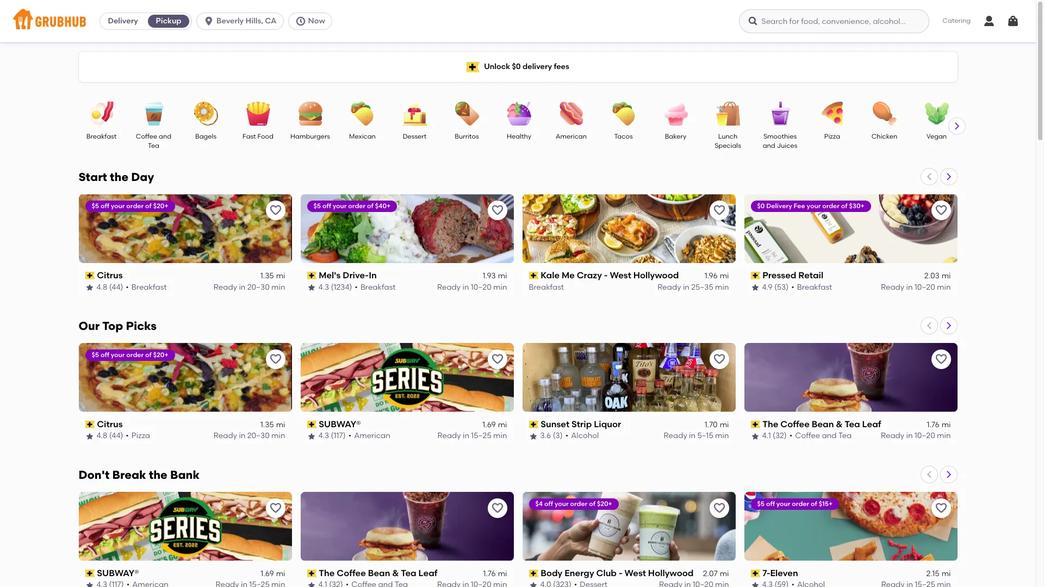 Task type: describe. For each thing, give the bounding box(es) containing it.
pickup
[[156, 16, 181, 26]]

strip
[[572, 419, 592, 430]]

star icon image for left subway® logo
[[85, 581, 94, 587]]

$30+
[[849, 202, 864, 210]]

4.9 (53)
[[762, 283, 789, 292]]

3.6
[[540, 431, 551, 441]]

star icon image for sunset strip liquor logo
[[529, 432, 538, 441]]

pressed retail
[[762, 270, 823, 281]]

ready in 15–25 min
[[437, 431, 507, 441]]

1.76 mi for the bottom the coffee bean & tea leaf logo
[[483, 569, 507, 579]]

• breakfast for mel's drive-in
[[355, 283, 396, 292]]

ready in 10–20 min for picks
[[881, 431, 951, 441]]

0 vertical spatial pizza
[[824, 133, 840, 140]]

body
[[541, 568, 562, 578]]

2 vertical spatial $20+
[[597, 500, 612, 508]]

ready in 25–35 min
[[658, 283, 729, 292]]

don't break the bank
[[79, 468, 200, 482]]

beverly hills, ca button
[[196, 13, 288, 30]]

citrus logo image for our top picks
[[79, 343, 292, 412]]

4.1
[[762, 431, 771, 441]]

0 horizontal spatial subway® logo image
[[79, 492, 292, 561]]

1 horizontal spatial 1.69
[[482, 420, 496, 430]]

1.93 mi
[[483, 271, 507, 281]]

(44) for top
[[109, 431, 123, 441]]

top
[[102, 319, 123, 333]]

4.3 for start the day
[[318, 283, 329, 292]]

don't
[[79, 468, 109, 482]]

hamburgers image
[[291, 102, 329, 126]]

1.96 mi
[[705, 271, 729, 281]]

west for start the day
[[610, 270, 631, 281]]

• alcohol
[[565, 431, 599, 441]]

in
[[369, 270, 377, 281]]

bakery image
[[657, 102, 695, 126]]

smoothies
[[763, 133, 797, 140]]

$40+
[[375, 202, 391, 210]]

- for don't break the bank
[[619, 568, 622, 578]]

1.70
[[705, 420, 718, 430]]

hamburgers
[[290, 133, 330, 140]]

caret left icon image for start the day
[[925, 172, 933, 181]]

sunset
[[541, 419, 569, 430]]

4.9
[[762, 283, 772, 292]]

healthy image
[[500, 102, 538, 126]]

$4 off your order of $20+
[[535, 500, 612, 508]]

1 horizontal spatial 1.76
[[927, 420, 939, 430]]

our
[[79, 319, 100, 333]]

mel's drive-in
[[319, 270, 377, 281]]

0 horizontal spatial the
[[319, 568, 335, 578]]

now button
[[288, 13, 336, 30]]

crazy
[[577, 270, 602, 281]]

1 horizontal spatial the coffee bean & tea leaf logo image
[[744, 343, 957, 412]]

1.35 mi for our top picks
[[260, 420, 285, 430]]

• for pressed retail logo
[[791, 283, 794, 292]]

1.93
[[483, 271, 496, 281]]

7-
[[762, 568, 770, 578]]

our top picks
[[79, 319, 157, 333]]

• up break at left
[[126, 431, 129, 441]]

unlock
[[484, 62, 510, 71]]

unlock $0 delivery fees
[[484, 62, 569, 71]]

juices
[[777, 142, 797, 150]]

star icon image for pressed retail logo
[[751, 283, 759, 292]]

(32)
[[773, 431, 787, 441]]

grubhub plus flag logo image
[[467, 62, 480, 72]]

order down picks
[[126, 351, 144, 359]]

(53)
[[774, 283, 789, 292]]

• for mel's drive-in logo
[[355, 283, 358, 292]]

star icon image for topmost subway® logo
[[307, 432, 316, 441]]

mel's drive-in logo image
[[300, 194, 514, 263]]

4.3 for our top picks
[[318, 431, 329, 441]]

0 vertical spatial american
[[556, 133, 587, 140]]

1.35 for picks
[[260, 420, 274, 430]]

1 horizontal spatial bean
[[812, 419, 834, 430]]

10–20 for day
[[915, 283, 935, 292]]

citrus for the
[[97, 270, 123, 281]]

kale me crazy - west hollywood
[[541, 270, 679, 281]]

pressed
[[762, 270, 796, 281]]

sunset strip liquor
[[541, 419, 621, 430]]

20–30 for start the day
[[247, 283, 270, 292]]

dessert
[[403, 133, 426, 140]]

catering button
[[935, 9, 978, 34]]

svg image inside beverly hills, ca button
[[203, 16, 214, 27]]

mexican image
[[343, 102, 381, 126]]

bagels image
[[187, 102, 225, 126]]

save this restaurant image for subway®
[[269, 502, 282, 515]]

fast
[[243, 133, 256, 140]]

eleven
[[770, 568, 798, 578]]

vegan image
[[918, 102, 956, 126]]

(117)
[[331, 431, 346, 441]]

0 vertical spatial $0
[[512, 62, 521, 71]]

retail
[[798, 270, 823, 281]]

fees
[[554, 62, 569, 71]]

• breakfast for pressed retail
[[791, 283, 832, 292]]

ready in 20–30 min for our top picks
[[214, 431, 285, 441]]

and for coffee and tea
[[159, 133, 171, 140]]

of left $40+
[[367, 202, 373, 210]]

day
[[131, 170, 154, 184]]

me
[[562, 270, 575, 281]]

1 vertical spatial &
[[392, 568, 399, 578]]

0 horizontal spatial bean
[[368, 568, 390, 578]]

4.8 for our
[[97, 431, 107, 441]]

7-eleven logo image
[[744, 492, 957, 561]]

0 horizontal spatial 1.69 mi
[[261, 569, 285, 579]]

1.96
[[705, 271, 718, 281]]

10–20 for picks
[[915, 431, 935, 441]]

your right fee
[[807, 202, 821, 210]]

tacos
[[614, 133, 633, 140]]

order down day
[[126, 202, 144, 210]]

7-eleven
[[762, 568, 798, 578]]

1.70 mi
[[705, 420, 729, 430]]

kale
[[541, 270, 560, 281]]

citrus for top
[[97, 419, 123, 430]]

$5 off your order of $15+
[[757, 500, 833, 508]]

delivery button
[[100, 13, 146, 30]]

leaf for the bottom the coffee bean & tea leaf logo
[[418, 568, 437, 578]]

subway® for topmost subway® logo
[[319, 419, 361, 430]]

• for the right the coffee bean & tea leaf logo
[[789, 431, 792, 441]]

svg image
[[1007, 15, 1020, 28]]

leaf for the right the coffee bean & tea leaf logo
[[862, 419, 881, 430]]

0 horizontal spatial 1.76
[[483, 569, 496, 579]]

4.8 (44) for top
[[97, 431, 123, 441]]

• for topmost subway® logo
[[348, 431, 351, 441]]

• american
[[348, 431, 390, 441]]

$0 delivery fee your order of $30+
[[757, 202, 864, 210]]

2.03
[[924, 271, 939, 281]]

delivery
[[523, 62, 552, 71]]

and for smoothies and juices
[[763, 142, 775, 150]]

25–35
[[691, 283, 713, 292]]

- for start the day
[[604, 270, 608, 281]]

beverly hills, ca
[[216, 16, 277, 26]]

caret right icon image for our top picks
[[944, 321, 953, 330]]

3.6 (3)
[[540, 431, 563, 441]]

order left $15+ at right
[[792, 500, 809, 508]]

1 vertical spatial the coffee bean & tea leaf
[[319, 568, 437, 578]]

4.8 for start
[[97, 283, 107, 292]]

ca
[[265, 16, 277, 26]]

lunch
[[718, 133, 737, 140]]

american image
[[552, 102, 590, 126]]

healthy
[[507, 133, 531, 140]]

of left $15+ at right
[[811, 500, 817, 508]]

main navigation navigation
[[0, 0, 1036, 42]]

mel's
[[319, 270, 341, 281]]

(44) for the
[[109, 283, 123, 292]]

• for sunset strip liquor logo
[[565, 431, 568, 441]]

2 horizontal spatial and
[[822, 431, 837, 441]]

delivery inside delivery button
[[108, 16, 138, 26]]

liquor
[[594, 419, 621, 430]]

4.3 (117)
[[318, 431, 346, 441]]

1.35 for day
[[260, 271, 274, 281]]

5–15
[[697, 431, 713, 441]]

pizza image
[[813, 102, 851, 126]]

(1234)
[[331, 283, 352, 292]]

0 horizontal spatial subscription pass image
[[85, 570, 95, 578]]

tea inside coffee and tea
[[148, 142, 159, 150]]

0 horizontal spatial american
[[354, 431, 390, 441]]

bank
[[170, 468, 200, 482]]



Task type: vqa. For each thing, say whether or not it's contained in the screenshot.


Task type: locate. For each thing, give the bounding box(es) containing it.
alcohol
[[571, 431, 599, 441]]

fast food
[[243, 133, 273, 140]]

0 vertical spatial the coffee bean & tea leaf
[[762, 419, 881, 430]]

1 vertical spatial delivery
[[766, 202, 792, 210]]

0 vertical spatial subway® logo image
[[300, 343, 514, 412]]

west
[[610, 270, 631, 281], [625, 568, 646, 578]]

0 vertical spatial caret left icon image
[[925, 172, 933, 181]]

0 vertical spatial 4.3
[[318, 283, 329, 292]]

1 horizontal spatial subway® logo image
[[300, 343, 514, 412]]

1 vertical spatial hollywood
[[648, 568, 694, 578]]

1 4.3 from the top
[[318, 283, 329, 292]]

0 horizontal spatial 1.76 mi
[[483, 569, 507, 579]]

the
[[110, 170, 128, 184], [149, 468, 167, 482]]

$5 off your order of $20+ for picks
[[92, 351, 168, 359]]

lunch specials image
[[709, 102, 747, 126]]

2 caret left icon image from the top
[[925, 321, 933, 330]]

• breakfast down "retail"
[[791, 283, 832, 292]]

2 horizontal spatial subscription pass image
[[751, 272, 760, 280]]

1.76
[[927, 420, 939, 430], [483, 569, 496, 579]]

bean
[[812, 419, 834, 430], [368, 568, 390, 578]]

ready in 20–30 min
[[214, 283, 285, 292], [214, 431, 285, 441]]

breakfast image
[[82, 102, 120, 126]]

hollywood up ready in 25–35 min
[[633, 270, 679, 281]]

-
[[604, 270, 608, 281], [619, 568, 622, 578]]

1.76 mi for the right the coffee bean & tea leaf logo
[[927, 420, 951, 430]]

• up our top picks
[[126, 283, 129, 292]]

1 vertical spatial the coffee bean & tea leaf logo image
[[300, 492, 514, 561]]

american down american image
[[556, 133, 587, 140]]

order
[[126, 202, 144, 210], [348, 202, 365, 210], [822, 202, 840, 210], [126, 351, 144, 359], [570, 500, 587, 508], [792, 500, 809, 508]]

breakfast up picks
[[132, 283, 167, 292]]

15–25
[[471, 431, 491, 441]]

star icon image for body energy club - west hollywood logo
[[529, 581, 538, 587]]

and right (32)
[[822, 431, 837, 441]]

1.35 mi for start the day
[[260, 271, 285, 281]]

1 vertical spatial 1.69 mi
[[261, 569, 285, 579]]

2 1.35 mi from the top
[[260, 420, 285, 430]]

0 vertical spatial and
[[159, 133, 171, 140]]

2.07 mi
[[703, 569, 729, 579]]

energy
[[565, 568, 594, 578]]

1 vertical spatial the
[[149, 468, 167, 482]]

west right crazy
[[610, 270, 631, 281]]

club
[[596, 568, 617, 578]]

$20+ for picks
[[153, 351, 168, 359]]

mexican
[[349, 133, 376, 140]]

1 vertical spatial 20–30
[[247, 431, 270, 441]]

bakery
[[665, 133, 686, 140]]

0 vertical spatial the
[[110, 170, 128, 184]]

0 horizontal spatial and
[[159, 133, 171, 140]]

caret left icon image for our top picks
[[925, 321, 933, 330]]

$20+
[[153, 202, 168, 210], [153, 351, 168, 359], [597, 500, 612, 508]]

$5 off your order of $20+
[[92, 202, 168, 210], [92, 351, 168, 359]]

0 vertical spatial hollywood
[[633, 270, 679, 281]]

4.8 left • pizza
[[97, 431, 107, 441]]

breakfast for mel's drive-in
[[360, 283, 396, 292]]

citrus
[[97, 270, 123, 281], [97, 419, 123, 430]]

1 vertical spatial 1.76
[[483, 569, 496, 579]]

1 vertical spatial 1.35
[[260, 420, 274, 430]]

0 vertical spatial -
[[604, 270, 608, 281]]

kale me crazy - west hollywood  logo image
[[522, 194, 735, 263]]

of down picks
[[145, 351, 152, 359]]

1 citrus logo image from the top
[[79, 194, 292, 263]]

4.8 (44) left • pizza
[[97, 431, 123, 441]]

star icon image
[[85, 283, 94, 292], [307, 283, 316, 292], [751, 283, 759, 292], [85, 432, 94, 441], [307, 432, 316, 441], [529, 432, 538, 441], [751, 432, 759, 441], [85, 581, 94, 587], [307, 581, 316, 587], [529, 581, 538, 587], [751, 581, 759, 587]]

$4
[[535, 500, 543, 508]]

lunch specials
[[715, 133, 741, 150]]

1 horizontal spatial the coffee bean & tea leaf
[[762, 419, 881, 430]]

citrus logo image
[[79, 194, 292, 263], [79, 343, 292, 412]]

breakfast down in
[[360, 283, 396, 292]]

the left bank
[[149, 468, 167, 482]]

1 horizontal spatial the
[[149, 468, 167, 482]]

svg image inside now button
[[295, 16, 306, 27]]

1.69
[[482, 420, 496, 430], [261, 569, 274, 579]]

1.35
[[260, 271, 274, 281], [260, 420, 274, 430]]

1 vertical spatial (44)
[[109, 431, 123, 441]]

$5 off your order of $20+ down day
[[92, 202, 168, 210]]

fee
[[794, 202, 805, 210]]

1 horizontal spatial and
[[763, 142, 775, 150]]

4.8
[[97, 283, 107, 292], [97, 431, 107, 441]]

ready in 20–30 min for start the day
[[214, 283, 285, 292]]

0 vertical spatial citrus
[[97, 270, 123, 281]]

food
[[257, 133, 273, 140]]

beverly
[[216, 16, 244, 26]]

20–30 for our top picks
[[247, 431, 270, 441]]

• breakfast up picks
[[126, 283, 167, 292]]

ready in 10–20 min
[[437, 283, 507, 292], [881, 283, 951, 292], [881, 431, 951, 441]]

1 vertical spatial the
[[319, 568, 335, 578]]

0 horizontal spatial the coffee bean & tea leaf logo image
[[300, 492, 514, 561]]

save this restaurant image
[[713, 204, 726, 217], [934, 204, 948, 217], [934, 353, 948, 366], [269, 502, 282, 515], [934, 502, 948, 515]]

order left $30+
[[822, 202, 840, 210]]

caret right icon image
[[952, 122, 961, 131], [944, 172, 953, 181], [944, 321, 953, 330], [944, 470, 953, 479]]

0 horizontal spatial $0
[[512, 62, 521, 71]]

off for body
[[544, 500, 553, 508]]

2.03 mi
[[924, 271, 951, 281]]

start the day
[[79, 170, 154, 184]]

hollywood for start the day
[[633, 270, 679, 281]]

sunset strip liquor logo image
[[522, 343, 735, 412]]

1 caret left icon image from the top
[[925, 172, 933, 181]]

ready in 10–20 min for day
[[881, 283, 951, 292]]

- right the club
[[619, 568, 622, 578]]

subway® logo image
[[300, 343, 514, 412], [79, 492, 292, 561]]

0 vertical spatial 20–30
[[247, 283, 270, 292]]

4.8 (44) up top
[[97, 283, 123, 292]]

0 horizontal spatial leaf
[[418, 568, 437, 578]]

star icon image for 7-eleven logo
[[751, 581, 759, 587]]

subway®
[[319, 419, 361, 430], [97, 568, 139, 578]]

order right the $4
[[570, 500, 587, 508]]

0 vertical spatial 4.8
[[97, 283, 107, 292]]

the coffee bean & tea leaf logo image
[[744, 343, 957, 412], [300, 492, 514, 561]]

• right (53)
[[791, 283, 794, 292]]

off for 7-
[[766, 500, 775, 508]]

1 20–30 from the top
[[247, 283, 270, 292]]

4.3
[[318, 283, 329, 292], [318, 431, 329, 441]]

2.15 mi
[[926, 569, 951, 579]]

1 vertical spatial $0
[[757, 202, 765, 210]]

0 vertical spatial 1.69
[[482, 420, 496, 430]]

4.1 (32)
[[762, 431, 787, 441]]

off
[[101, 202, 109, 210], [322, 202, 331, 210], [101, 351, 109, 359], [544, 500, 553, 508], [766, 500, 775, 508]]

your
[[111, 202, 125, 210], [333, 202, 347, 210], [807, 202, 821, 210], [111, 351, 125, 359], [555, 500, 569, 508], [776, 500, 790, 508]]

1 vertical spatial ready in 20–30 min
[[214, 431, 285, 441]]

your down our top picks
[[111, 351, 125, 359]]

1 4.8 from the top
[[97, 283, 107, 292]]

0 vertical spatial delivery
[[108, 16, 138, 26]]

1 vertical spatial 4.8
[[97, 431, 107, 441]]

caret left icon image
[[925, 172, 933, 181], [925, 321, 933, 330], [925, 470, 933, 479]]

the
[[762, 419, 778, 430], [319, 568, 335, 578]]

1 citrus from the top
[[97, 270, 123, 281]]

0 vertical spatial citrus logo image
[[79, 194, 292, 263]]

1 horizontal spatial subscription pass image
[[529, 272, 538, 280]]

0 vertical spatial subway®
[[319, 419, 361, 430]]

coffee and tea image
[[135, 102, 173, 126]]

1 horizontal spatial leaf
[[862, 419, 881, 430]]

2 citrus from the top
[[97, 419, 123, 430]]

hollywood left 2.07
[[648, 568, 694, 578]]

subscription pass image
[[529, 272, 538, 280], [751, 272, 760, 280], [85, 570, 95, 578]]

subscription pass image for pressed
[[751, 272, 760, 280]]

3 • breakfast from the left
[[791, 283, 832, 292]]

smoothies and juices image
[[761, 102, 799, 126]]

1 vertical spatial bean
[[368, 568, 390, 578]]

2 (44) from the top
[[109, 431, 123, 441]]

1 horizontal spatial american
[[556, 133, 587, 140]]

$0 right unlock
[[512, 62, 521, 71]]

0 horizontal spatial -
[[604, 270, 608, 281]]

pickup button
[[146, 13, 191, 30]]

and inside coffee and tea
[[159, 133, 171, 140]]

save this restaurant image for the coffee bean & tea leaf
[[934, 353, 948, 366]]

• coffee and tea
[[789, 431, 852, 441]]

save this restaurant image for kale me crazy - west hollywood
[[713, 204, 726, 217]]

2 1.35 from the top
[[260, 420, 274, 430]]

Search for food, convenience, alcohol... search field
[[739, 9, 929, 33]]

1 1.35 mi from the top
[[260, 271, 285, 281]]

body energy club - west hollywood logo image
[[522, 492, 735, 561]]

specials
[[715, 142, 741, 150]]

0 vertical spatial leaf
[[862, 419, 881, 430]]

2 20–30 from the top
[[247, 431, 270, 441]]

the left day
[[110, 170, 128, 184]]

dessert image
[[396, 102, 434, 126]]

(3)
[[553, 431, 563, 441]]

0 horizontal spatial the
[[110, 170, 128, 184]]

1 vertical spatial leaf
[[418, 568, 437, 578]]

citrus up don't
[[97, 419, 123, 430]]

1 (44) from the top
[[109, 283, 123, 292]]

mi
[[276, 271, 285, 281], [498, 271, 507, 281], [720, 271, 729, 281], [942, 271, 951, 281], [276, 420, 285, 430], [498, 420, 507, 430], [720, 420, 729, 430], [942, 420, 951, 430], [276, 569, 285, 579], [498, 569, 507, 579], [720, 569, 729, 579], [942, 569, 951, 579]]

1 vertical spatial -
[[619, 568, 622, 578]]

min
[[271, 283, 285, 292], [493, 283, 507, 292], [715, 283, 729, 292], [937, 283, 951, 292], [271, 431, 285, 441], [493, 431, 507, 441], [715, 431, 729, 441], [937, 431, 951, 441]]

0 vertical spatial 1.76 mi
[[927, 420, 951, 430]]

your left $40+
[[333, 202, 347, 210]]

1 vertical spatial pizza
[[132, 431, 150, 441]]

(44) up our top picks
[[109, 283, 123, 292]]

2 horizontal spatial • breakfast
[[791, 283, 832, 292]]

off for mel's
[[322, 202, 331, 210]]

0 horizontal spatial • breakfast
[[126, 283, 167, 292]]

american right (117)
[[354, 431, 390, 441]]

1 ready in 20–30 min from the top
[[214, 283, 285, 292]]

$0 left fee
[[757, 202, 765, 210]]

caret right icon image for don't break the bank
[[944, 470, 953, 479]]

• breakfast
[[126, 283, 167, 292], [355, 283, 396, 292], [791, 283, 832, 292]]

subway® for left subway® logo
[[97, 568, 139, 578]]

save this restaurant button
[[266, 201, 285, 220], [487, 201, 507, 220], [709, 201, 729, 220], [931, 201, 951, 220], [266, 350, 285, 369], [487, 350, 507, 369], [709, 350, 729, 369], [931, 350, 951, 369], [266, 499, 285, 518], [487, 499, 507, 518], [709, 499, 729, 518], [931, 499, 951, 518]]

1 vertical spatial 4.8 (44)
[[97, 431, 123, 441]]

hills,
[[246, 16, 263, 26]]

$5 off your order of $20+ for day
[[92, 202, 168, 210]]

smoothies and juices
[[763, 133, 797, 150]]

delivery left 'pickup'
[[108, 16, 138, 26]]

2 4.3 from the top
[[318, 431, 329, 441]]

2 ready in 20–30 min from the top
[[214, 431, 285, 441]]

1 vertical spatial 1.76 mi
[[483, 569, 507, 579]]

0 vertical spatial $5 off your order of $20+
[[92, 202, 168, 210]]

0 vertical spatial the coffee bean & tea leaf logo image
[[744, 343, 957, 412]]

west right the club
[[625, 568, 646, 578]]

1 vertical spatial citrus logo image
[[79, 343, 292, 412]]

break
[[112, 468, 146, 482]]

• down the drive-
[[355, 283, 358, 292]]

bagels
[[195, 133, 216, 140]]

drive-
[[343, 270, 369, 281]]

of left $30+
[[841, 202, 847, 210]]

citrus up top
[[97, 270, 123, 281]]

0 vertical spatial ready in 20–30 min
[[214, 283, 285, 292]]

caret left icon image for don't break the bank
[[925, 470, 933, 479]]

0 vertical spatial bean
[[812, 419, 834, 430]]

1 horizontal spatial delivery
[[766, 202, 792, 210]]

pizza up "don't break the bank"
[[132, 431, 150, 441]]

pizza
[[824, 133, 840, 140], [132, 431, 150, 441]]

0 vertical spatial the
[[762, 419, 778, 430]]

hollywood for don't break the bank
[[648, 568, 694, 578]]

pizza down pizza image
[[824, 133, 840, 140]]

2 4.8 from the top
[[97, 431, 107, 441]]

now
[[308, 16, 325, 26]]

1 horizontal spatial subway®
[[319, 419, 361, 430]]

of down day
[[145, 202, 152, 210]]

hollywood
[[633, 270, 679, 281], [648, 568, 694, 578]]

burritos
[[455, 133, 479, 140]]

• pizza
[[126, 431, 150, 441]]

breakfast for citrus
[[132, 283, 167, 292]]

0 horizontal spatial &
[[392, 568, 399, 578]]

breakfast down "retail"
[[797, 283, 832, 292]]

body energy club - west hollywood
[[541, 568, 694, 578]]

(44) left • pizza
[[109, 431, 123, 441]]

and inside "smoothies and juices"
[[763, 142, 775, 150]]

subscription pass image for kale
[[529, 272, 538, 280]]

1.76 mi
[[927, 420, 951, 430], [483, 569, 507, 579]]

save this restaurant image
[[269, 204, 282, 217], [491, 204, 504, 217], [269, 353, 282, 366], [491, 353, 504, 366], [713, 353, 726, 366], [491, 502, 504, 515], [713, 502, 726, 515]]

1 vertical spatial caret left icon image
[[925, 321, 933, 330]]

start
[[79, 170, 107, 184]]

coffee inside coffee and tea
[[136, 133, 157, 140]]

• right the (3)
[[565, 431, 568, 441]]

4.8 (44) for the
[[97, 283, 123, 292]]

• breakfast for citrus
[[126, 283, 167, 292]]

vegan
[[926, 133, 947, 140]]

svg image
[[983, 15, 996, 28], [203, 16, 214, 27], [295, 16, 306, 27], [748, 16, 759, 27]]

subscription pass image
[[85, 272, 95, 280], [307, 272, 317, 280], [85, 421, 95, 429], [307, 421, 317, 429], [529, 421, 538, 429], [751, 421, 760, 429], [307, 570, 317, 578], [529, 570, 538, 578], [751, 570, 760, 578]]

2.07
[[703, 569, 718, 579]]

4.8 up top
[[97, 283, 107, 292]]

delivery left fee
[[766, 202, 792, 210]]

4.3 (1234)
[[318, 283, 352, 292]]

2 $5 off your order of $20+ from the top
[[92, 351, 168, 359]]

your down start the day
[[111, 202, 125, 210]]

0 horizontal spatial delivery
[[108, 16, 138, 26]]

2 vertical spatial and
[[822, 431, 837, 441]]

1 horizontal spatial -
[[619, 568, 622, 578]]

1 vertical spatial 1.69
[[261, 569, 274, 579]]

$20+ for day
[[153, 202, 168, 210]]

your left $15+ at right
[[776, 500, 790, 508]]

star icon image for the right the coffee bean & tea leaf logo
[[751, 432, 759, 441]]

0 vertical spatial 1.69 mi
[[482, 420, 507, 430]]

1 horizontal spatial $0
[[757, 202, 765, 210]]

1 horizontal spatial pizza
[[824, 133, 840, 140]]

1 horizontal spatial &
[[836, 419, 843, 430]]

coffee and tea
[[136, 133, 171, 150]]

$5 off your order of $20+ down picks
[[92, 351, 168, 359]]

star icon image for the bottom the coffee bean & tea leaf logo
[[307, 581, 316, 587]]

2 citrus logo image from the top
[[79, 343, 292, 412]]

your right the $4
[[555, 500, 569, 508]]

• right (32)
[[789, 431, 792, 441]]

3 caret left icon image from the top
[[925, 470, 933, 479]]

picks
[[126, 319, 157, 333]]

1 vertical spatial and
[[763, 142, 775, 150]]

0 vertical spatial &
[[836, 419, 843, 430]]

2 4.8 (44) from the top
[[97, 431, 123, 441]]

breakfast down breakfast image
[[86, 133, 116, 140]]

0 vertical spatial 1.35
[[260, 271, 274, 281]]

0 vertical spatial west
[[610, 270, 631, 281]]

0 horizontal spatial the coffee bean & tea leaf
[[319, 568, 437, 578]]

1 4.8 (44) from the top
[[97, 283, 123, 292]]

1 • breakfast from the left
[[126, 283, 167, 292]]

• right (117)
[[348, 431, 351, 441]]

1 vertical spatial west
[[625, 568, 646, 578]]

$5 off your order of $40+
[[313, 202, 391, 210]]

of right the $4
[[589, 500, 595, 508]]

0 vertical spatial 1.35 mi
[[260, 271, 285, 281]]

1 vertical spatial $5 off your order of $20+
[[92, 351, 168, 359]]

0 vertical spatial 1.76
[[927, 420, 939, 430]]

4.3 left (117)
[[318, 431, 329, 441]]

1 horizontal spatial • breakfast
[[355, 283, 396, 292]]

0 vertical spatial (44)
[[109, 283, 123, 292]]

2 • breakfast from the left
[[355, 283, 396, 292]]

breakfast for pressed retail
[[797, 283, 832, 292]]

citrus logo image for start the day
[[79, 194, 292, 263]]

1 1.35 from the top
[[260, 271, 274, 281]]

1 vertical spatial subway® logo image
[[79, 492, 292, 561]]

2 vertical spatial caret left icon image
[[925, 470, 933, 479]]

star icon image for mel's drive-in logo
[[307, 283, 316, 292]]

1 vertical spatial $20+
[[153, 351, 168, 359]]

1 vertical spatial subway®
[[97, 568, 139, 578]]

4.3 down mel's
[[318, 283, 329, 292]]

• breakfast down in
[[355, 283, 396, 292]]

1 $5 off your order of $20+ from the top
[[92, 202, 168, 210]]

fast food image
[[239, 102, 277, 126]]

order left $40+
[[348, 202, 365, 210]]

0 horizontal spatial 1.69
[[261, 569, 274, 579]]

$15+
[[819, 500, 833, 508]]

1 horizontal spatial the
[[762, 419, 778, 430]]

tacos image
[[604, 102, 642, 126]]

1 vertical spatial 1.35 mi
[[260, 420, 285, 430]]

(44)
[[109, 283, 123, 292], [109, 431, 123, 441]]

west for don't break the bank
[[625, 568, 646, 578]]

pressed retail logo image
[[744, 194, 957, 263]]

breakfast down kale
[[529, 283, 564, 292]]

1 vertical spatial 4.3
[[318, 431, 329, 441]]

and down smoothies
[[763, 142, 775, 150]]

and down coffee and tea image
[[159, 133, 171, 140]]

- right crazy
[[604, 270, 608, 281]]

0 horizontal spatial pizza
[[132, 431, 150, 441]]

chicken image
[[865, 102, 903, 126]]

burritos image
[[448, 102, 486, 126]]

caret right icon image for start the day
[[944, 172, 953, 181]]



